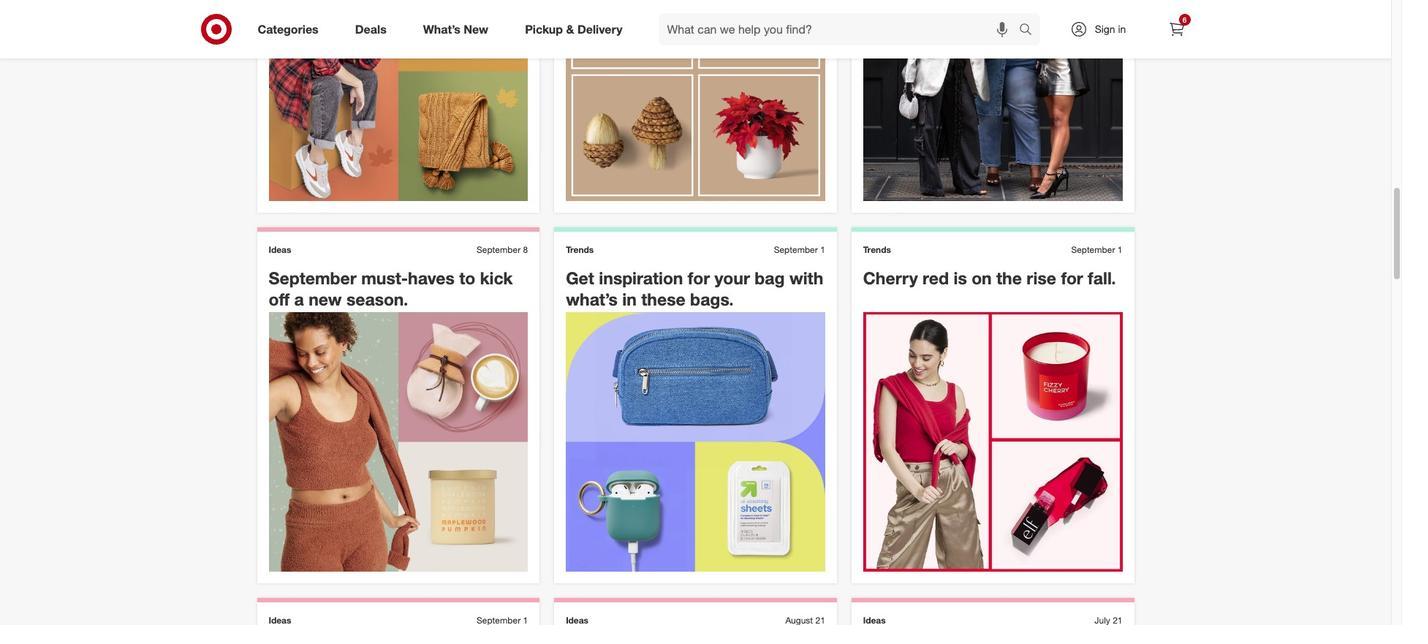Task type: locate. For each thing, give the bounding box(es) containing it.
september up ﻿﻿with
[[774, 244, 818, 255]]

in down inspiration
[[622, 289, 637, 309]]

september 1 up fall.
[[1071, 244, 1123, 255]]

2 trends from the left
[[863, 244, 891, 255]]

september inside september must-haves to kick off a new season.
[[269, 268, 357, 288]]

8
[[523, 244, 528, 255]]

in
[[1118, 23, 1126, 35], [622, 289, 637, 309]]

in inside get inspiration for your bag ﻿﻿with what's in these bags.
[[622, 289, 637, 309]]

new
[[464, 22, 489, 36]]

off
[[269, 289, 290, 309]]

trends for cherry red is on the rise for fall.
[[863, 244, 891, 255]]

pickup & delivery
[[525, 22, 623, 36]]

delivery
[[578, 22, 623, 36]]

september for cherry red is on the rise for fall.
[[1071, 244, 1115, 255]]

search
[[1012, 23, 1047, 38]]

1 horizontal spatial trends
[[863, 244, 891, 255]]

september 8
[[477, 244, 528, 255]]

2 1 from the left
[[1118, 244, 1123, 255]]

1 for from the left
[[688, 268, 710, 288]]

trends up cherry
[[863, 244, 891, 255]]

2 september 1 from the left
[[1071, 244, 1123, 255]]

1 vertical spatial in
[[622, 289, 637, 309]]

1 horizontal spatial for
[[1061, 268, 1083, 288]]

1
[[820, 244, 825, 255], [1118, 244, 1123, 255]]

trends up get
[[566, 244, 594, 255]]

﻿﻿with
[[790, 268, 824, 288]]

september up new at the top left of the page
[[269, 268, 357, 288]]

1 for get inspiration for your bag ﻿﻿with what's in these bags.
[[820, 244, 825, 255]]

1 1 from the left
[[820, 244, 825, 255]]

for left fall.
[[1061, 268, 1083, 288]]

september 1 up ﻿﻿with
[[774, 244, 825, 255]]

the fall runway looks your closet needs. image
[[863, 0, 1123, 201]]

1 horizontal spatial 1
[[1118, 244, 1123, 255]]

0 horizontal spatial 1
[[820, 244, 825, 255]]

september for get inspiration for your bag ﻿﻿with what's in these bags.
[[774, 244, 818, 255]]

1 trends from the left
[[566, 244, 594, 255]]

1 september 1 from the left
[[774, 244, 825, 255]]

deals link
[[343, 13, 405, 45]]

for
[[688, 268, 710, 288], [1061, 268, 1083, 288]]

september
[[477, 244, 521, 255], [774, 244, 818, 255], [1071, 244, 1115, 255], [269, 268, 357, 288]]

september 1
[[774, 244, 825, 255], [1071, 244, 1123, 255]]

categories link
[[245, 13, 337, 45]]

september left 8
[[477, 244, 521, 255]]

get inspiration for your bag ﻿﻿with what's in these bags.
[[566, 268, 824, 309]]

in right sign
[[1118, 23, 1126, 35]]

0 horizontal spatial trends
[[566, 244, 594, 255]]

for inside get inspiration for your bag ﻿﻿with what's in these bags.
[[688, 268, 710, 288]]

2 for from the left
[[1061, 268, 1083, 288]]

What can we help you find? suggestions appear below search field
[[658, 13, 1022, 45]]

september 1 for cherry red is on the rise for fall.
[[1071, 244, 1123, 255]]

for up bags.
[[688, 268, 710, 288]]

kick
[[480, 268, 513, 288]]

haves
[[408, 268, 455, 288]]

september up fall.
[[1071, 244, 1115, 255]]

search button
[[1012, 13, 1047, 48]]

trends
[[566, 244, 594, 255], [863, 244, 891, 255]]

fall.
[[1088, 268, 1116, 288]]

trends for get inspiration for your bag ﻿﻿with what's in these bags.
[[566, 244, 594, 255]]

1 horizontal spatial in
[[1118, 23, 1126, 35]]

0 horizontal spatial for
[[688, 268, 710, 288]]

pickup & delivery link
[[513, 13, 641, 45]]

september must-haves to kick off a new season.
[[269, 268, 513, 309]]

0 vertical spatial in
[[1118, 23, 1126, 35]]

1 horizontal spatial september 1
[[1071, 244, 1123, 255]]

6 link
[[1161, 13, 1193, 45]]

0 horizontal spatial in
[[622, 289, 637, 309]]

0 horizontal spatial september 1
[[774, 244, 825, 255]]



Task type: vqa. For each thing, say whether or not it's contained in the screenshot.
search
yes



Task type: describe. For each thing, give the bounding box(es) containing it.
these
[[641, 289, 686, 309]]

what's
[[423, 22, 461, 36]]

a
[[294, 289, 304, 309]]

red
[[923, 268, 949, 288]]

6
[[1183, 15, 1187, 24]]

season.
[[347, 289, 408, 309]]

what's new
[[423, 22, 489, 36]]

pickup
[[525, 22, 563, 36]]

is
[[954, 268, 967, 288]]

the
[[997, 268, 1022, 288]]

&
[[566, 22, 574, 36]]

ideas
[[269, 244, 291, 255]]

rise
[[1027, 268, 1056, 288]]

your
[[715, 268, 750, 288]]

deals
[[355, 22, 387, 36]]

inspiration
[[599, 268, 683, 288]]

get inspiration for your bag ﻿﻿with what's in these bags. image
[[566, 313, 825, 572]]

cozy season finds your fall dreams are made of. image
[[269, 0, 528, 201]]

september must-haves to kick off a new season. image
[[269, 313, 528, 572]]

new
[[309, 289, 342, 309]]

categories
[[258, 22, 319, 36]]

september 1 for get inspiration for your bag ﻿﻿with what's in these bags.
[[774, 244, 825, 255]]

cherry red is on the rise for fall. image
[[863, 313, 1123, 572]]

must-
[[361, 268, 408, 288]]

get
[[566, 268, 594, 288]]

1 for cherry red is on the rise for fall.
[[1118, 244, 1123, 255]]

bag
[[755, 268, 785, 288]]

september for september must-haves to kick off a new season.
[[477, 244, 521, 255]]

on
[[972, 268, 992, 288]]

sign in
[[1095, 23, 1126, 35]]

sign in link
[[1058, 13, 1149, 45]]

cherry red is on the rise for fall.
[[863, 268, 1116, 288]]

what's
[[566, 289, 618, 309]]

cherry
[[863, 268, 918, 288]]

to
[[459, 268, 476, 288]]

textures to coz-ify your home this fall. image
[[566, 0, 825, 201]]

bags.
[[690, 289, 734, 309]]

sign
[[1095, 23, 1115, 35]]

in inside "link"
[[1118, 23, 1126, 35]]

what's new link
[[411, 13, 507, 45]]



